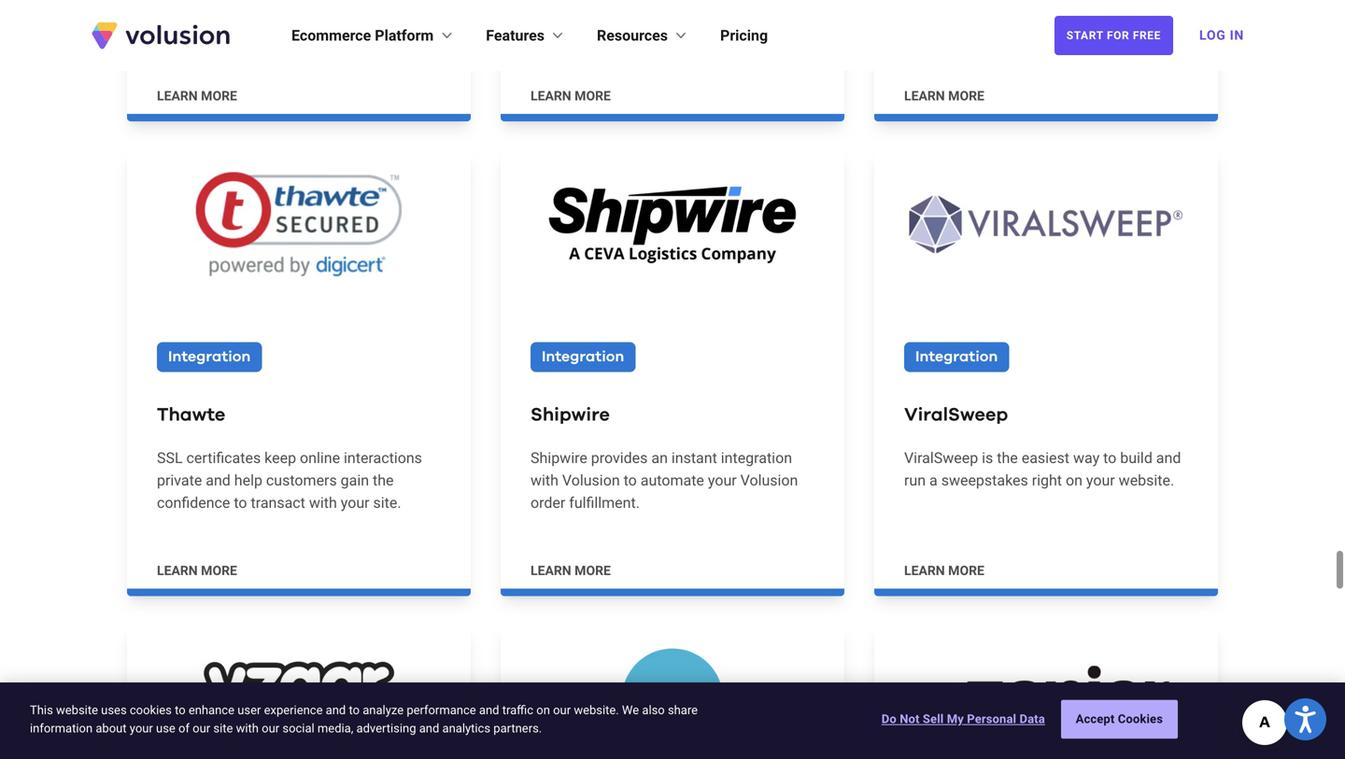 Task type: vqa. For each thing, say whether or not it's contained in the screenshot.
Rates on the right top
no



Task type: describe. For each thing, give the bounding box(es) containing it.
2 learn more link from the left
[[501, 0, 844, 121]]

start
[[1067, 29, 1104, 42]]

right
[[1032, 472, 1062, 489]]

with inside this website uses cookies to enhance user experience and to analyze performance and traffic on our website. we also share information about your use of our site with our social media, advertising and analytics partners.
[[236, 722, 259, 736]]

viralsweep for viralsweep is the easiest way to build and run a sweepstakes right on your website.
[[904, 449, 978, 467]]

online
[[300, 449, 340, 467]]

to inside viralsweep is the easiest way to build and run a sweepstakes right on your website.
[[1103, 449, 1117, 467]]

and inside ssl certificates keep online interactions private and help customers gain the confidence to transact with your site.
[[206, 472, 231, 489]]

share
[[668, 703, 698, 717]]

log
[[1199, 28, 1226, 43]]

zapier image
[[874, 626, 1218, 759]]

about
[[96, 722, 127, 736]]

open accessibe: accessibility options, statement and help image
[[1295, 706, 1316, 733]]

data
[[1020, 712, 1045, 726]]

order
[[531, 494, 565, 512]]

vzaar by dacast image
[[127, 626, 471, 759]]

accept cookies
[[1076, 712, 1163, 726]]

and up media,
[[326, 703, 346, 717]]

performance
[[407, 703, 476, 717]]

traffic
[[502, 703, 533, 717]]

in
[[1230, 28, 1244, 43]]

integration for shipwire
[[542, 350, 624, 365]]

features button
[[486, 24, 567, 47]]

information
[[30, 722, 93, 736]]

shipwire provides an instant integration with volusion to automate your volusion order fulfillment.
[[531, 449, 798, 512]]

enhance
[[189, 703, 234, 717]]

automate
[[641, 472, 704, 489]]

partners.
[[494, 722, 542, 736]]

pricing link
[[720, 24, 768, 47]]

your inside shipwire provides an instant integration with volusion to automate your volusion order fulfillment.
[[708, 472, 737, 489]]

and down performance
[[419, 722, 439, 736]]

easiest
[[1022, 449, 1070, 467]]

resources button
[[597, 24, 690, 47]]

sell
[[923, 712, 944, 726]]

1 horizontal spatial our
[[262, 722, 279, 736]]

your inside this website uses cookies to enhance user experience and to analyze performance and traffic on our website. we also share information about your use of our site with our social media, advertising and analytics partners.
[[130, 722, 153, 736]]

ecommerce platform
[[291, 27, 434, 44]]

2 horizontal spatial our
[[553, 703, 571, 717]]

gain
[[341, 472, 369, 489]]

site.
[[373, 494, 401, 512]]

is
[[982, 449, 993, 467]]

platform
[[375, 27, 434, 44]]

an
[[651, 449, 668, 467]]

provides
[[591, 449, 648, 467]]

ssl certificates keep online interactions private and help customers gain the confidence to transact with your site.
[[157, 449, 422, 512]]

the inside ssl certificates keep online interactions private and help customers gain the confidence to transact with your site.
[[373, 472, 394, 489]]

this
[[30, 703, 53, 717]]

thawte
[[157, 406, 225, 425]]

advertising
[[356, 722, 416, 736]]

user
[[237, 703, 261, 717]]

instant
[[672, 449, 717, 467]]

on inside viralsweep is the easiest way to build and run a sweepstakes right on your website.
[[1066, 472, 1083, 489]]

not
[[900, 712, 920, 726]]

certificates
[[186, 449, 261, 467]]

integration
[[721, 449, 792, 467]]

sweepstakes
[[941, 472, 1028, 489]]

confidence
[[157, 494, 230, 512]]

integration for viralsweep
[[915, 350, 998, 365]]

xero image
[[501, 626, 844, 759]]

resources
[[597, 27, 668, 44]]

shipwire for shipwire
[[531, 406, 610, 425]]

ecommerce platform button
[[291, 24, 456, 47]]

cookies
[[1118, 712, 1163, 726]]

also
[[642, 703, 665, 717]]

privacy alert dialog
[[0, 683, 1345, 759]]

shipwire for shipwire provides an instant integration with volusion to automate your volusion order fulfillment.
[[531, 449, 587, 467]]

log in link
[[1188, 15, 1255, 56]]

do not sell my personal data button
[[882, 701, 1045, 738]]

accept cookies button
[[1061, 700, 1178, 739]]

accept
[[1076, 712, 1115, 726]]

2 volusion from the left
[[740, 472, 798, 489]]

build
[[1120, 449, 1153, 467]]

shipwire image
[[501, 151, 844, 297]]



Task type: locate. For each thing, give the bounding box(es) containing it.
customers
[[266, 472, 337, 489]]

our
[[553, 703, 571, 717], [193, 722, 210, 736], [262, 722, 279, 736]]

integration for thawte
[[168, 350, 251, 365]]

0 vertical spatial website.
[[1119, 472, 1174, 489]]

cookies
[[130, 703, 172, 717]]

your down way
[[1086, 472, 1115, 489]]

website. inside viralsweep is the easiest way to build and run a sweepstakes right on your website.
[[1119, 472, 1174, 489]]

2 shipwire from the top
[[531, 449, 587, 467]]

0 vertical spatial on
[[1066, 472, 1083, 489]]

site
[[213, 722, 233, 736]]

0 horizontal spatial the
[[373, 472, 394, 489]]

viralsweep for viralsweep
[[904, 406, 1008, 425]]

website. down build
[[1119, 472, 1174, 489]]

1 vertical spatial with
[[309, 494, 337, 512]]

and left traffic
[[479, 703, 499, 717]]

ssl
[[157, 449, 183, 467]]

2 horizontal spatial integration
[[915, 350, 998, 365]]

0 horizontal spatial with
[[236, 722, 259, 736]]

to up of
[[175, 703, 186, 717]]

1 horizontal spatial the
[[997, 449, 1018, 467]]

1 viralsweep from the top
[[904, 406, 1008, 425]]

1 vertical spatial viralsweep
[[904, 449, 978, 467]]

shipwire inside shipwire provides an instant integration with volusion to automate your volusion order fulfillment.
[[531, 449, 587, 467]]

1 horizontal spatial integration
[[542, 350, 624, 365]]

0 vertical spatial with
[[531, 472, 559, 489]]

2 viralsweep from the top
[[904, 449, 978, 467]]

1 vertical spatial on
[[536, 703, 550, 717]]

shipwire up provides
[[531, 406, 610, 425]]

for
[[1107, 29, 1130, 42]]

pricing
[[720, 27, 768, 44]]

viralsweep
[[904, 406, 1008, 425], [904, 449, 978, 467]]

and inside viralsweep is the easiest way to build and run a sweepstakes right on your website.
[[1156, 449, 1181, 467]]

way
[[1073, 449, 1100, 467]]

shipwire up order on the bottom left of the page
[[531, 449, 587, 467]]

social
[[282, 722, 315, 736]]

use
[[156, 722, 175, 736]]

website. left we
[[574, 703, 619, 717]]

on
[[1066, 472, 1083, 489], [536, 703, 550, 717]]

our right traffic
[[553, 703, 571, 717]]

uses
[[101, 703, 127, 717]]

analytics
[[442, 722, 491, 736]]

this website uses cookies to enhance user experience and to analyze performance and traffic on our website. we also share information about your use of our site with our social media, advertising and analytics partners.
[[30, 703, 698, 736]]

1 horizontal spatial website.
[[1119, 472, 1174, 489]]

your inside ssl certificates keep online interactions private and help customers gain the confidence to transact with your site.
[[341, 494, 370, 512]]

log in
[[1199, 28, 1244, 43]]

with inside ssl certificates keep online interactions private and help customers gain the confidence to transact with your site.
[[309, 494, 337, 512]]

your down 'instant' on the bottom of page
[[708, 472, 737, 489]]

to inside shipwire provides an instant integration with volusion to automate your volusion order fulfillment.
[[624, 472, 637, 489]]

0 horizontal spatial learn more link
[[127, 0, 471, 121]]

with down customers
[[309, 494, 337, 512]]

your
[[708, 472, 737, 489], [1086, 472, 1115, 489], [341, 494, 370, 512], [130, 722, 153, 736]]

learn
[[157, 88, 198, 104], [531, 88, 571, 104], [904, 88, 945, 104], [157, 563, 198, 579], [531, 563, 571, 579], [904, 563, 945, 579]]

to right way
[[1103, 449, 1117, 467]]

0 horizontal spatial our
[[193, 722, 210, 736]]

volusion down the integration at the bottom right of the page
[[740, 472, 798, 489]]

with down "user"
[[236, 722, 259, 736]]

1 horizontal spatial learn more link
[[501, 0, 844, 121]]

our right of
[[193, 722, 210, 736]]

transact
[[251, 494, 305, 512]]

help
[[234, 472, 262, 489]]

2 vertical spatial with
[[236, 722, 259, 736]]

ecommerce
[[291, 27, 371, 44]]

1 integration from the left
[[168, 350, 251, 365]]

on inside this website uses cookies to enhance user experience and to analyze performance and traffic on our website. we also share information about your use of our site with our social media, advertising and analytics partners.
[[536, 703, 550, 717]]

1 horizontal spatial on
[[1066, 472, 1083, 489]]

learn more link
[[127, 0, 471, 121], [501, 0, 844, 121], [874, 0, 1218, 121]]

free
[[1133, 29, 1161, 42]]

0 vertical spatial viralsweep
[[904, 406, 1008, 425]]

3 integration from the left
[[915, 350, 998, 365]]

start for free
[[1067, 29, 1161, 42]]

with up order on the bottom left of the page
[[531, 472, 559, 489]]

on right traffic
[[536, 703, 550, 717]]

thawte image
[[127, 151, 471, 297]]

volusion up 'fulfillment.'
[[562, 472, 620, 489]]

a
[[930, 472, 938, 489]]

and right build
[[1156, 449, 1181, 467]]

2 integration from the left
[[542, 350, 624, 365]]

on down way
[[1066, 472, 1083, 489]]

our left social
[[262, 722, 279, 736]]

of
[[178, 722, 190, 736]]

and down certificates
[[206, 472, 231, 489]]

and
[[1156, 449, 1181, 467], [206, 472, 231, 489], [326, 703, 346, 717], [479, 703, 499, 717], [419, 722, 439, 736]]

fulfillment.
[[569, 494, 640, 512]]

run
[[904, 472, 926, 489]]

2 horizontal spatial learn more link
[[874, 0, 1218, 121]]

0 horizontal spatial on
[[536, 703, 550, 717]]

to inside ssl certificates keep online interactions private and help customers gain the confidence to transact with your site.
[[234, 494, 247, 512]]

private
[[157, 472, 202, 489]]

features
[[486, 27, 545, 44]]

0 horizontal spatial volusion
[[562, 472, 620, 489]]

0 horizontal spatial integration
[[168, 350, 251, 365]]

1 horizontal spatial volusion
[[740, 472, 798, 489]]

1 learn more link from the left
[[127, 0, 471, 121]]

0 vertical spatial the
[[997, 449, 1018, 467]]

0 horizontal spatial website.
[[574, 703, 619, 717]]

personal
[[967, 712, 1016, 726]]

website
[[56, 703, 98, 717]]

1 volusion from the left
[[562, 472, 620, 489]]

start for free link
[[1054, 16, 1173, 55]]

viralsweep is the easiest way to build and run a sweepstakes right on your website.
[[904, 449, 1181, 489]]

viralsweep up the a
[[904, 449, 978, 467]]

interactions
[[344, 449, 422, 467]]

the down interactions in the left of the page
[[373, 472, 394, 489]]

your inside viralsweep is the easiest way to build and run a sweepstakes right on your website.
[[1086, 472, 1115, 489]]

keep
[[265, 449, 296, 467]]

experience
[[264, 703, 323, 717]]

do
[[882, 712, 897, 726]]

your down gain
[[341, 494, 370, 512]]

to up media,
[[349, 703, 360, 717]]

my
[[947, 712, 964, 726]]

website. inside this website uses cookies to enhance user experience and to analyze performance and traffic on our website. we also share information about your use of our site with our social media, advertising and analytics partners.
[[574, 703, 619, 717]]

viralsweep up the is
[[904, 406, 1008, 425]]

1 shipwire from the top
[[531, 406, 610, 425]]

website.
[[1119, 472, 1174, 489], [574, 703, 619, 717]]

1 vertical spatial website.
[[574, 703, 619, 717]]

volusion
[[562, 472, 620, 489], [740, 472, 798, 489]]

media,
[[318, 722, 353, 736]]

with inside shipwire provides an instant integration with volusion to automate your volusion order fulfillment.
[[531, 472, 559, 489]]

learn more
[[157, 88, 237, 104], [531, 88, 611, 104], [904, 88, 985, 104], [157, 563, 237, 579], [531, 563, 611, 579], [904, 563, 985, 579]]

shipwire
[[531, 406, 610, 425], [531, 449, 587, 467]]

analyze
[[363, 703, 404, 717]]

2 horizontal spatial with
[[531, 472, 559, 489]]

1 vertical spatial shipwire
[[531, 449, 587, 467]]

1 vertical spatial the
[[373, 472, 394, 489]]

integration
[[168, 350, 251, 365], [542, 350, 624, 365], [915, 350, 998, 365]]

more
[[201, 88, 237, 104], [575, 88, 611, 104], [948, 88, 985, 104], [201, 563, 237, 579], [575, 563, 611, 579], [948, 563, 985, 579]]

1 horizontal spatial with
[[309, 494, 337, 512]]

the right the is
[[997, 449, 1018, 467]]

we
[[622, 703, 639, 717]]

0 vertical spatial shipwire
[[531, 406, 610, 425]]

your down cookies
[[130, 722, 153, 736]]

the inside viralsweep is the easiest way to build and run a sweepstakes right on your website.
[[997, 449, 1018, 467]]

to down 'help'
[[234, 494, 247, 512]]

3 learn more link from the left
[[874, 0, 1218, 121]]

to
[[1103, 449, 1117, 467], [624, 472, 637, 489], [234, 494, 247, 512], [175, 703, 186, 717], [349, 703, 360, 717]]

viralsweep inside viralsweep is the easiest way to build and run a sweepstakes right on your website.
[[904, 449, 978, 467]]

with
[[531, 472, 559, 489], [309, 494, 337, 512], [236, 722, 259, 736]]

to down provides
[[624, 472, 637, 489]]

do not sell my personal data
[[882, 712, 1045, 726]]

viralsweep image
[[874, 151, 1218, 297]]



